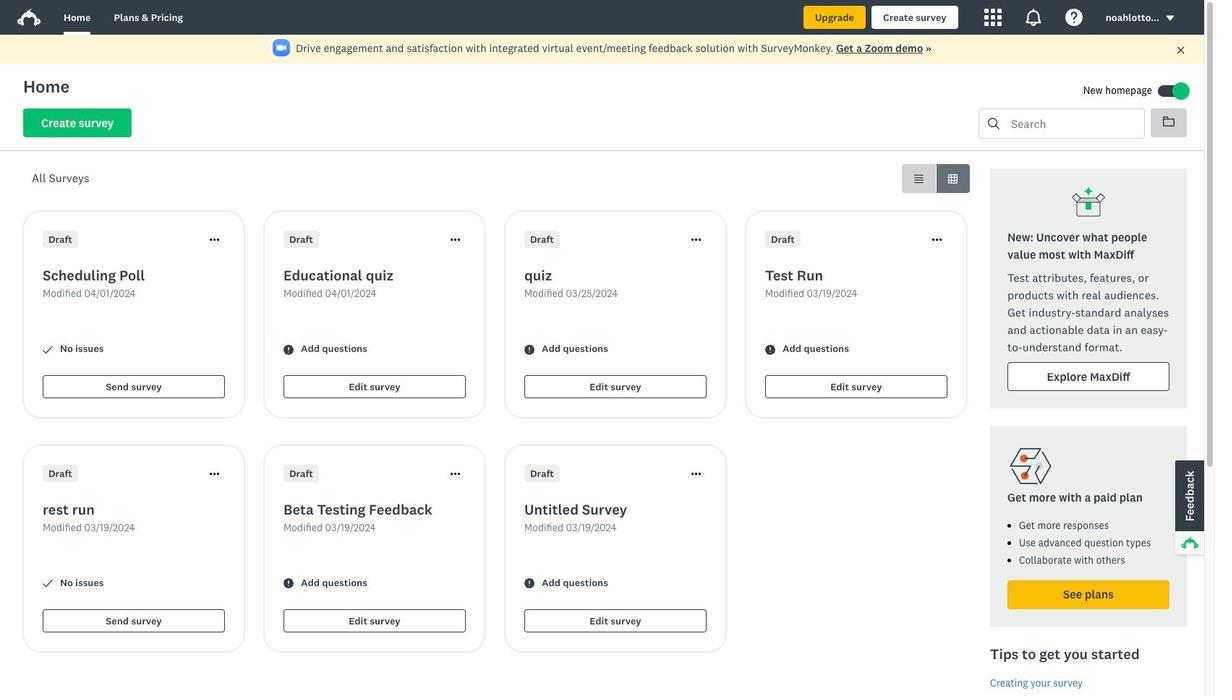 Task type: vqa. For each thing, say whether or not it's contained in the screenshot.
Open menu image for the No issues IMAGE
no



Task type: describe. For each thing, give the bounding box(es) containing it.
response based pricing icon image
[[1008, 444, 1054, 490]]

x image
[[1177, 46, 1186, 55]]

2 horizontal spatial warning image
[[766, 345, 776, 355]]

search image
[[988, 118, 1000, 130]]

1 brand logo image from the top
[[17, 6, 41, 29]]

1 horizontal spatial warning image
[[525, 579, 535, 589]]

Search text field
[[1000, 109, 1145, 138]]

folders image
[[1163, 116, 1175, 127]]

folders image
[[1163, 116, 1175, 127]]

0 vertical spatial warning image
[[284, 345, 294, 355]]



Task type: locate. For each thing, give the bounding box(es) containing it.
group
[[902, 164, 970, 193]]

products icon image
[[985, 9, 1002, 26], [985, 9, 1002, 26]]

1 vertical spatial warning image
[[525, 579, 535, 589]]

0 horizontal spatial warning image
[[284, 579, 294, 589]]

search image
[[988, 118, 1000, 130]]

brand logo image
[[17, 6, 41, 29], [17, 9, 41, 26]]

1 vertical spatial no issues image
[[43, 579, 53, 589]]

help icon image
[[1066, 9, 1083, 26]]

notification center icon image
[[1025, 9, 1042, 26]]

1 no issues image from the top
[[43, 345, 53, 355]]

warning image
[[284, 345, 294, 355], [525, 579, 535, 589]]

2 brand logo image from the top
[[17, 9, 41, 26]]

0 horizontal spatial warning image
[[284, 345, 294, 355]]

1 horizontal spatial warning image
[[525, 345, 535, 355]]

no issues image
[[43, 345, 53, 355], [43, 579, 53, 589]]

dropdown arrow icon image
[[1166, 13, 1176, 23], [1167, 16, 1175, 21]]

warning image
[[525, 345, 535, 355], [766, 345, 776, 355], [284, 579, 294, 589]]

2 no issues image from the top
[[43, 579, 53, 589]]

0 vertical spatial no issues image
[[43, 345, 53, 355]]

max diff icon image
[[1072, 186, 1106, 221]]



